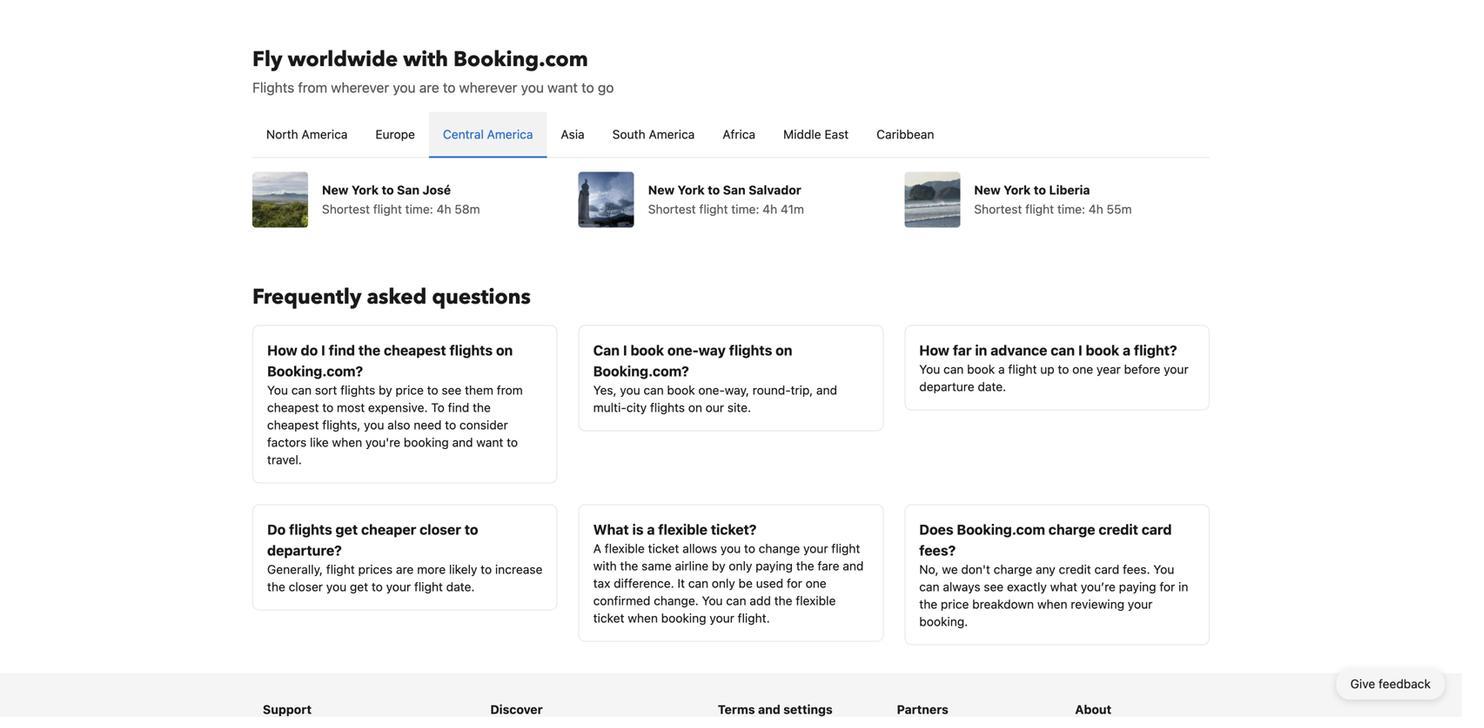Task type: describe. For each thing, give the bounding box(es) containing it.
can up departure
[[944, 362, 964, 377]]

north
[[266, 127, 298, 141]]

give feedback button
[[1337, 669, 1445, 700]]

one inside how far in advance can i book a flight? you can book a flight up to one year before your departure date.
[[1073, 362, 1094, 377]]

expensive.
[[368, 400, 428, 415]]

shortest inside new york to liberia shortest flight time: 4h 55m
[[975, 202, 1022, 216]]

change.
[[654, 594, 699, 608]]

terms
[[718, 703, 755, 717]]

2 horizontal spatial on
[[776, 342, 793, 359]]

flight?
[[1134, 342, 1178, 359]]

2 horizontal spatial a
[[1123, 342, 1131, 359]]

discover
[[491, 703, 543, 717]]

central
[[443, 127, 484, 141]]

you inside do flights get cheaper closer to departure? generally, flight prices are more likely to increase the closer you get to your flight date.
[[326, 580, 347, 594]]

give
[[1351, 677, 1376, 691]]

in inside how far in advance can i book a flight? you can book a flight up to one year before your departure date.
[[975, 342, 988, 359]]

you inside what is a flexible ticket? a flexible ticket allows you to change your flight with the same airline by only paying the fare and tax difference. it can only be used for one confirmed change. you can add the flexible ticket when booking your flight.
[[702, 594, 723, 608]]

fly
[[252, 45, 283, 74]]

new york to san salvador image
[[579, 172, 634, 228]]

flights right city
[[650, 400, 685, 415]]

and inside how do i find the cheapest flights on booking.com? you can sort flights by price to see them from cheapest to most expensive. to find the cheapest flights, you also need to consider factors like when you're booking and want to travel.
[[452, 435, 473, 450]]

africa
[[723, 127, 756, 141]]

middle east button
[[770, 112, 863, 157]]

how for how do i find the cheapest flights on booking.com?
[[267, 342, 298, 359]]

shortest for shortest flight time: 4h 58m
[[322, 202, 370, 216]]

america for central america
[[487, 127, 533, 141]]

1 vertical spatial charge
[[994, 562, 1033, 577]]

book down "far"
[[967, 362, 995, 377]]

consider
[[460, 418, 508, 432]]

you inside how do i find the cheapest flights on booking.com? you can sort flights by price to see them from cheapest to most expensive. to find the cheapest flights, you also need to consider factors like when you're booking and want to travel.
[[364, 418, 384, 432]]

1 horizontal spatial flexible
[[658, 522, 708, 538]]

see inside how do i find the cheapest flights on booking.com? you can sort flights by price to see them from cheapest to most expensive. to find the cheapest flights, you also need to consider factors like when you're booking and want to travel.
[[442, 383, 462, 397]]

our
[[706, 400, 724, 415]]

you up europe
[[393, 79, 416, 96]]

in inside does booking.com charge credit card fees? no, we don't charge any credit card fees. you can always see exactly what you're paying for in the price breakdown when reviewing your booking.
[[1179, 580, 1189, 594]]

1 horizontal spatial on
[[689, 400, 703, 415]]

settings
[[784, 703, 833, 717]]

year
[[1097, 362, 1121, 377]]

frequently asked questions
[[252, 283, 531, 312]]

the up difference.
[[620, 559, 638, 573]]

to left go
[[582, 79, 594, 96]]

want inside how do i find the cheapest flights on booking.com? you can sort flights by price to see them from cheapest to most expensive. to find the cheapest flights, you also need to consider factors like when you're booking and want to travel.
[[477, 435, 504, 450]]

always
[[943, 580, 981, 594]]

book right can
[[631, 342, 664, 359]]

58m
[[455, 202, 480, 216]]

how far in advance can i book a flight? you can book a flight up to one year before your departure date.
[[920, 342, 1189, 394]]

0 vertical spatial cheapest
[[384, 342, 446, 359]]

before
[[1124, 362, 1161, 377]]

4h inside new york to liberia shortest flight time: 4h 55m
[[1089, 202, 1104, 216]]

0 horizontal spatial ticket
[[593, 611, 625, 626]]

new york to san josé shortest flight time: 4h 58m
[[322, 183, 480, 216]]

advance
[[991, 342, 1048, 359]]

new for new york to liberia shortest flight time: 4h 55m
[[975, 183, 1001, 197]]

your up fare
[[804, 542, 828, 556]]

more
[[417, 562, 446, 577]]

tab list containing north america
[[252, 112, 1210, 159]]

do flights get cheaper closer to departure? generally, flight prices are more likely to increase the closer you get to your flight date.
[[267, 522, 543, 594]]

new york to san salvador shortest flight time: 4h 41m
[[648, 183, 805, 216]]

partners
[[897, 703, 949, 717]]

trip,
[[791, 383, 813, 397]]

flight.
[[738, 611, 770, 626]]

no,
[[920, 562, 939, 577]]

add
[[750, 594, 771, 608]]

booking.com inside does booking.com charge credit card fees? no, we don't charge any credit card fees. you can always see exactly what you're paying for in the price breakdown when reviewing your booking.
[[957, 522, 1046, 538]]

on inside how do i find the cheapest flights on booking.com? you can sort flights by price to see them from cheapest to most expensive. to find the cheapest flights, you also need to consider factors like when you're booking and want to travel.
[[496, 342, 513, 359]]

liberia
[[1049, 183, 1091, 197]]

multi-
[[593, 400, 627, 415]]

flights
[[252, 79, 294, 96]]

and inside can i book one-way flights on booking.com? yes, you can book one-way, round-trip, and multi-city flights on our site.
[[817, 383, 838, 397]]

cheaper
[[361, 522, 416, 538]]

your inside does booking.com charge credit card fees? no, we don't charge any credit card fees. you can always see exactly what you're paying for in the price breakdown when reviewing your booking.
[[1128, 597, 1153, 612]]

yes,
[[593, 383, 617, 397]]

most
[[337, 400, 365, 415]]

time: for salvador
[[732, 202, 760, 216]]

asia button
[[547, 112, 599, 157]]

flights up them
[[450, 342, 493, 359]]

asked
[[367, 283, 427, 312]]

you're
[[1081, 580, 1116, 594]]

your inside do flights get cheaper closer to departure? generally, flight prices are more likely to increase the closer you get to your flight date.
[[386, 580, 411, 594]]

any
[[1036, 562, 1056, 577]]

new york to liberia shortest flight time: 4h 55m
[[975, 183, 1132, 216]]

the up the consider
[[473, 400, 491, 415]]

generally,
[[267, 562, 323, 577]]

middle
[[784, 127, 822, 141]]

york for new york to liberia shortest flight time: 4h 55m
[[1004, 183, 1031, 197]]

can i book one-way flights on booking.com? yes, you can book one-way, round-trip, and multi-city flights on our site.
[[593, 342, 838, 415]]

don't
[[962, 562, 991, 577]]

to
[[431, 400, 445, 415]]

exactly
[[1007, 580, 1047, 594]]

1 vertical spatial find
[[448, 400, 470, 415]]

you up central america at the top of page
[[521, 79, 544, 96]]

likely
[[449, 562, 477, 577]]

do
[[267, 522, 286, 538]]

are inside do flights get cheaper closer to departure? generally, flight prices are more likely to increase the closer you get to your flight date.
[[396, 562, 414, 577]]

to inside what is a flexible ticket? a flexible ticket allows you to change your flight with the same airline by only paying the fare and tax difference. it can only be used for one confirmed change. you can add the flexible ticket when booking your flight.
[[744, 542, 756, 556]]

flight inside new york to liberia shortest flight time: 4h 55m
[[1026, 202, 1054, 216]]

can down be
[[726, 594, 747, 608]]

departure?
[[267, 542, 342, 559]]

what
[[1051, 580, 1078, 594]]

0 horizontal spatial closer
[[289, 580, 323, 594]]

to up likely
[[465, 522, 478, 538]]

difference.
[[614, 576, 674, 591]]

frequently
[[252, 283, 362, 312]]

increase
[[495, 562, 543, 577]]

flight left prices on the left bottom
[[326, 562, 355, 577]]

fees.
[[1123, 562, 1151, 577]]

go
[[598, 79, 614, 96]]

do
[[301, 342, 318, 359]]

north america button
[[252, 112, 362, 157]]

i inside can i book one-way flights on booking.com? yes, you can book one-way, round-trip, and multi-city flights on our site.
[[623, 342, 627, 359]]

what
[[593, 522, 629, 538]]

date. inside do flights get cheaper closer to departure? generally, flight prices are more likely to increase the closer you get to your flight date.
[[446, 580, 475, 594]]

prices
[[358, 562, 393, 577]]

tax
[[593, 576, 611, 591]]

41m
[[781, 202, 805, 216]]

to up central
[[443, 79, 456, 96]]

flight down the more
[[414, 580, 443, 594]]

the down the used
[[775, 594, 793, 608]]

the down frequently asked questions
[[359, 342, 381, 359]]

allows
[[683, 542, 717, 556]]

south
[[613, 127, 646, 141]]

a inside what is a flexible ticket? a flexible ticket allows you to change your flight with the same airline by only paying the fare and tax difference. it can only be used for one confirmed change. you can add the flexible ticket when booking your flight.
[[647, 522, 655, 538]]

flight inside how far in advance can i book a flight? you can book a flight up to one year before your departure date.
[[1009, 362, 1037, 377]]

1 wherever from the left
[[331, 79, 389, 96]]

0 vertical spatial charge
[[1049, 522, 1096, 538]]

to inside how far in advance can i book a flight? you can book a flight up to one year before your departure date.
[[1058, 362, 1070, 377]]

55m
[[1107, 202, 1132, 216]]

shortest for shortest flight time: 4h 41m
[[648, 202, 696, 216]]

to right need
[[445, 418, 456, 432]]

confirmed
[[593, 594, 651, 608]]

it
[[678, 576, 685, 591]]

can right it
[[688, 576, 709, 591]]

can
[[593, 342, 620, 359]]

is
[[633, 522, 644, 538]]

booking inside what is a flexible ticket? a flexible ticket allows you to change your flight with the same airline by only paying the fare and tax difference. it can only be used for one confirmed change. you can add the flexible ticket when booking your flight.
[[661, 611, 707, 626]]

see inside does booking.com charge credit card fees? no, we don't charge any credit card fees. you can always see exactly what you're paying for in the price breakdown when reviewing your booking.
[[984, 580, 1004, 594]]

price inside does booking.com charge credit card fees? no, we don't charge any credit card fees. you can always see exactly what you're paying for in the price breakdown when reviewing your booking.
[[941, 597, 969, 612]]

when inside what is a flexible ticket? a flexible ticket allows you to change your flight with the same airline by only paying the fare and tax difference. it can only be used for one confirmed change. you can add the flexible ticket when booking your flight.
[[628, 611, 658, 626]]

i inside how far in advance can i book a flight? you can book a flight up to one year before your departure date.
[[1079, 342, 1083, 359]]

like
[[310, 435, 329, 450]]

to down the consider
[[507, 435, 518, 450]]

you inside does booking.com charge credit card fees? no, we don't charge any credit card fees. you can always see exactly what you're paying for in the price breakdown when reviewing your booking.
[[1154, 562, 1175, 577]]

change
[[759, 542, 800, 556]]

from inside fly worldwide with booking.com flights from wherever you are to wherever you want to go
[[298, 79, 327, 96]]

booking.com inside fly worldwide with booking.com flights from wherever you are to wherever you want to go
[[454, 45, 588, 74]]

the left fare
[[796, 559, 815, 573]]



Task type: vqa. For each thing, say whether or not it's contained in the screenshot.
one
yes



Task type: locate. For each thing, give the bounding box(es) containing it.
1 san from the left
[[397, 183, 420, 197]]

booking inside how do i find the cheapest flights on booking.com? you can sort flights by price to see them from cheapest to most expensive. to find the cheapest flights, you also need to consider factors like when you're booking and want to travel.
[[404, 435, 449, 450]]

you up "you're" on the bottom
[[364, 418, 384, 432]]

sort
[[315, 383, 337, 397]]

does booking.com charge credit card fees? no, we don't charge any credit card fees. you can always see exactly what you're paying for in the price breakdown when reviewing your booking.
[[920, 522, 1189, 629]]

cheapest
[[384, 342, 446, 359], [267, 400, 319, 415], [267, 418, 319, 432]]

book
[[631, 342, 664, 359], [1086, 342, 1120, 359], [967, 362, 995, 377], [667, 383, 695, 397]]

central america
[[443, 127, 533, 141]]

time: inside new york to san salvador shortest flight time: 4h 41m
[[732, 202, 760, 216]]

with up "tax"
[[593, 559, 617, 573]]

new right new york to san salvador image
[[648, 183, 675, 197]]

1 horizontal spatial want
[[548, 79, 578, 96]]

3 time: from the left
[[1058, 202, 1086, 216]]

when
[[332, 435, 362, 450], [1038, 597, 1068, 612], [628, 611, 658, 626]]

0 vertical spatial booking.com
[[454, 45, 588, 74]]

from right flights
[[298, 79, 327, 96]]

book up year
[[1086, 342, 1120, 359]]

price down always
[[941, 597, 969, 612]]

i right can
[[623, 342, 627, 359]]

when inside how do i find the cheapest flights on booking.com? you can sort flights by price to see them from cheapest to most expensive. to find the cheapest flights, you also need to consider factors like when you're booking and want to travel.
[[332, 435, 362, 450]]

0 horizontal spatial booking.com?
[[267, 363, 363, 380]]

on down questions
[[496, 342, 513, 359]]

a
[[1123, 342, 1131, 359], [999, 362, 1005, 377], [647, 522, 655, 538]]

on
[[496, 342, 513, 359], [776, 342, 793, 359], [689, 400, 703, 415]]

to up to
[[427, 383, 438, 397]]

flights right way
[[729, 342, 773, 359]]

caribbean button
[[863, 112, 949, 157]]

1 horizontal spatial booking.com
[[957, 522, 1046, 538]]

departure
[[920, 380, 975, 394]]

airline
[[675, 559, 709, 573]]

1 horizontal spatial shortest
[[648, 202, 696, 216]]

0 horizontal spatial on
[[496, 342, 513, 359]]

caribbean
[[877, 127, 935, 141]]

1 vertical spatial one-
[[699, 383, 725, 397]]

2 horizontal spatial shortest
[[975, 202, 1022, 216]]

you inside how do i find the cheapest flights on booking.com? you can sort flights by price to see them from cheapest to most expensive. to find the cheapest flights, you also need to consider factors like when you're booking and want to travel.
[[267, 383, 288, 397]]

josé
[[423, 183, 451, 197]]

price up expensive.
[[396, 383, 424, 397]]

2 horizontal spatial time:
[[1058, 202, 1086, 216]]

paying
[[756, 559, 793, 573], [1119, 580, 1157, 594]]

card up the fees. at right bottom
[[1142, 522, 1172, 538]]

0 vertical spatial price
[[396, 383, 424, 397]]

1 time: from the left
[[405, 202, 433, 216]]

to down the ticket?
[[744, 542, 756, 556]]

york left the liberia
[[1004, 183, 1031, 197]]

1 vertical spatial closer
[[289, 580, 323, 594]]

you down departure?
[[326, 580, 347, 594]]

2 america from the left
[[487, 127, 533, 141]]

new
[[322, 183, 349, 197], [648, 183, 675, 197], [975, 183, 1001, 197]]

about
[[1076, 703, 1112, 717]]

3 shortest from the left
[[975, 202, 1022, 216]]

central america button
[[429, 112, 547, 157]]

1 i from the left
[[321, 342, 325, 359]]

1 vertical spatial one
[[806, 576, 827, 591]]

how for how far in advance can i book a flight?
[[920, 342, 950, 359]]

terms and settings
[[718, 703, 833, 717]]

0 vertical spatial with
[[403, 45, 448, 74]]

shortest right "new york to liberia" image
[[975, 202, 1022, 216]]

how inside how far in advance can i book a flight? you can book a flight up to one year before your departure date.
[[920, 342, 950, 359]]

see up to
[[442, 383, 462, 397]]

give feedback
[[1351, 677, 1431, 691]]

san inside new york to san salvador shortest flight time: 4h 41m
[[723, 183, 746, 197]]

to right likely
[[481, 562, 492, 577]]

0 vertical spatial are
[[419, 79, 439, 96]]

2 time: from the left
[[732, 202, 760, 216]]

you inside how far in advance can i book a flight? you can book a flight up to one year before your departure date.
[[920, 362, 941, 377]]

flight left 41m
[[700, 202, 728, 216]]

far
[[953, 342, 972, 359]]

1 vertical spatial credit
[[1059, 562, 1092, 577]]

4h down salvador
[[763, 202, 778, 216]]

san left salvador
[[723, 183, 746, 197]]

1 horizontal spatial i
[[623, 342, 627, 359]]

when inside does booking.com charge credit card fees? no, we don't charge any credit card fees. you can always see exactly what you're paying for in the price breakdown when reviewing your booking.
[[1038, 597, 1068, 612]]

want inside fly worldwide with booking.com flights from wherever you are to wherever you want to go
[[548, 79, 578, 96]]

1 horizontal spatial time:
[[732, 202, 760, 216]]

we
[[942, 562, 958, 577]]

0 horizontal spatial card
[[1095, 562, 1120, 577]]

york inside new york to liberia shortest flight time: 4h 55m
[[1004, 183, 1031, 197]]

in
[[975, 342, 988, 359], [1179, 580, 1189, 594]]

1 horizontal spatial booking.com?
[[593, 363, 689, 380]]

0 horizontal spatial want
[[477, 435, 504, 450]]

ticket?
[[711, 522, 757, 538]]

4h for 58m
[[437, 202, 451, 216]]

wherever down worldwide
[[331, 79, 389, 96]]

price
[[396, 383, 424, 397], [941, 597, 969, 612]]

same
[[642, 559, 672, 573]]

when down flights,
[[332, 435, 362, 450]]

booking.com?
[[267, 363, 363, 380], [593, 363, 689, 380]]

flight inside what is a flexible ticket? a flexible ticket allows you to change your flight with the same airline by only paying the fare and tax difference. it can only be used for one confirmed change. you can add the flexible ticket when booking your flight.
[[832, 542, 861, 556]]

flexible up allows
[[658, 522, 708, 538]]

flexible down is on the left of page
[[605, 542, 645, 556]]

fees?
[[920, 542, 956, 559]]

new inside new york to san josé shortest flight time: 4h 58m
[[322, 183, 349, 197]]

new york to san josé image
[[252, 172, 308, 228]]

1 horizontal spatial from
[[497, 383, 523, 397]]

2 wherever from the left
[[459, 79, 518, 96]]

see
[[442, 383, 462, 397], [984, 580, 1004, 594]]

ticket up "same" at the left bottom of the page
[[648, 542, 679, 556]]

flexible
[[658, 522, 708, 538], [605, 542, 645, 556], [796, 594, 836, 608]]

for right you're
[[1160, 580, 1176, 594]]

3 york from the left
[[1004, 183, 1031, 197]]

feedback
[[1379, 677, 1431, 691]]

are
[[419, 79, 439, 96], [396, 562, 414, 577]]

shortest inside new york to san salvador shortest flight time: 4h 41m
[[648, 202, 696, 216]]

1 horizontal spatial ticket
[[648, 542, 679, 556]]

san left josé
[[397, 183, 420, 197]]

from right them
[[497, 383, 523, 397]]

flight down europe button
[[373, 202, 402, 216]]

with inside fly worldwide with booking.com flights from wherever you are to wherever you want to go
[[403, 45, 448, 74]]

worldwide
[[288, 45, 398, 74]]

2 vertical spatial cheapest
[[267, 418, 319, 432]]

1 vertical spatial booking.com
[[957, 522, 1046, 538]]

booking.com? up city
[[593, 363, 689, 380]]

for right the used
[[787, 576, 803, 591]]

1 booking.com? from the left
[[267, 363, 363, 380]]

1 4h from the left
[[437, 202, 451, 216]]

to left the liberia
[[1034, 183, 1046, 197]]

credit up the fees. at right bottom
[[1099, 522, 1139, 538]]

2 horizontal spatial when
[[1038, 597, 1068, 612]]

to down sort
[[322, 400, 334, 415]]

0 vertical spatial card
[[1142, 522, 1172, 538]]

are inside fly worldwide with booking.com flights from wherever you are to wherever you want to go
[[419, 79, 439, 96]]

the inside does booking.com charge credit card fees? no, we don't charge any credit card fees. you can always see exactly what you're paying for in the price breakdown when reviewing your booking.
[[920, 597, 938, 612]]

reviewing
[[1071, 597, 1125, 612]]

booking.com up don't
[[957, 522, 1046, 538]]

wherever up central america at the top of page
[[459, 79, 518, 96]]

1 vertical spatial by
[[712, 559, 726, 573]]

factors
[[267, 435, 307, 450]]

a down advance
[[999, 362, 1005, 377]]

0 horizontal spatial in
[[975, 342, 988, 359]]

1 vertical spatial booking
[[661, 611, 707, 626]]

0 vertical spatial find
[[329, 342, 355, 359]]

0 vertical spatial only
[[729, 559, 753, 573]]

flights up most
[[341, 383, 375, 397]]

and inside what is a flexible ticket? a flexible ticket allows you to change your flight with the same airline by only paying the fare and tax difference. it can only be used for one confirmed change. you can add the flexible ticket when booking your flight.
[[843, 559, 864, 573]]

charge up any
[[1049, 522, 1096, 538]]

price inside how do i find the cheapest flights on booking.com? you can sort flights by price to see them from cheapest to most expensive. to find the cheapest flights, you also need to consider factors like when you're booking and want to travel.
[[396, 383, 424, 397]]

san for josé
[[397, 183, 420, 197]]

0 horizontal spatial credit
[[1059, 562, 1092, 577]]

2 horizontal spatial america
[[649, 127, 695, 141]]

0 vertical spatial paying
[[756, 559, 793, 573]]

flight inside new york to san salvador shortest flight time: 4h 41m
[[700, 202, 728, 216]]

flight
[[373, 202, 402, 216], [700, 202, 728, 216], [1026, 202, 1054, 216], [1009, 362, 1037, 377], [832, 542, 861, 556], [326, 562, 355, 577], [414, 580, 443, 594]]

only up be
[[729, 559, 753, 573]]

1 horizontal spatial booking
[[661, 611, 707, 626]]

2 san from the left
[[723, 183, 746, 197]]

you right change.
[[702, 594, 723, 608]]

how left "far"
[[920, 342, 950, 359]]

time: down salvador
[[732, 202, 760, 216]]

questions
[[432, 283, 531, 312]]

2 york from the left
[[678, 183, 705, 197]]

2 how from the left
[[920, 342, 950, 359]]

booking
[[404, 435, 449, 450], [661, 611, 707, 626]]

san for salvador
[[723, 183, 746, 197]]

2 horizontal spatial flexible
[[796, 594, 836, 608]]

shortest right new york to san josé image
[[322, 202, 370, 216]]

can inside does booking.com charge credit card fees? no, we don't charge any credit card fees. you can always see exactly what you're paying for in the price breakdown when reviewing your booking.
[[920, 580, 940, 594]]

book left 'way,'
[[667, 383, 695, 397]]

1 horizontal spatial a
[[999, 362, 1005, 377]]

1 vertical spatial ticket
[[593, 611, 625, 626]]

1 horizontal spatial charge
[[1049, 522, 1096, 538]]

0 horizontal spatial shortest
[[322, 202, 370, 216]]

way,
[[725, 383, 750, 397]]

for inside does booking.com charge credit card fees? no, we don't charge any credit card fees. you can always see exactly what you're paying for in the price breakdown when reviewing your booking.
[[1160, 580, 1176, 594]]

4h
[[437, 202, 451, 216], [763, 202, 778, 216], [1089, 202, 1104, 216]]

tab list
[[252, 112, 1210, 159]]

your down flight?
[[1164, 362, 1189, 377]]

support
[[263, 703, 312, 717]]

for
[[787, 576, 803, 591], [1160, 580, 1176, 594]]

used
[[756, 576, 784, 591]]

1 vertical spatial in
[[1179, 580, 1189, 594]]

0 horizontal spatial san
[[397, 183, 420, 197]]

1 horizontal spatial san
[[723, 183, 746, 197]]

flights inside do flights get cheaper closer to departure? generally, flight prices are more likely to increase the closer you get to your flight date.
[[289, 522, 332, 538]]

north america
[[266, 127, 348, 141]]

1 horizontal spatial when
[[628, 611, 658, 626]]

0 horizontal spatial with
[[403, 45, 448, 74]]

fare
[[818, 559, 840, 573]]

find right do
[[329, 342, 355, 359]]

south america button
[[599, 112, 709, 157]]

york for new york to san josé shortest flight time: 4h 58m
[[352, 183, 379, 197]]

with inside what is a flexible ticket? a flexible ticket allows you to change your flight with the same airline by only paying the fare and tax difference. it can only be used for one confirmed change. you can add the flexible ticket when booking your flight.
[[593, 559, 617, 573]]

0 vertical spatial get
[[336, 522, 358, 538]]

can up up
[[1051, 342, 1075, 359]]

0 vertical spatial one-
[[668, 342, 699, 359]]

does
[[920, 522, 954, 538]]

york down south america button
[[678, 183, 705, 197]]

shortest
[[322, 202, 370, 216], [648, 202, 696, 216], [975, 202, 1022, 216]]

new for new york to san salvador shortest flight time: 4h 41m
[[648, 183, 675, 197]]

1 horizontal spatial credit
[[1099, 522, 1139, 538]]

1 horizontal spatial how
[[920, 342, 950, 359]]

2 shortest from the left
[[648, 202, 696, 216]]

one inside what is a flexible ticket? a flexible ticket allows you to change your flight with the same airline by only paying the fare and tax difference. it can only be used for one confirmed change. you can add the flexible ticket when booking your flight.
[[806, 576, 827, 591]]

0 vertical spatial a
[[1123, 342, 1131, 359]]

1 vertical spatial cheapest
[[267, 400, 319, 415]]

3 new from the left
[[975, 183, 1001, 197]]

i inside how do i find the cheapest flights on booking.com? you can sort flights by price to see them from cheapest to most expensive. to find the cheapest flights, you also need to consider factors like when you're booking and want to travel.
[[321, 342, 325, 359]]

0 horizontal spatial new
[[322, 183, 349, 197]]

0 vertical spatial from
[[298, 79, 327, 96]]

africa button
[[709, 112, 770, 157]]

in right you're
[[1179, 580, 1189, 594]]

0 horizontal spatial one
[[806, 576, 827, 591]]

up
[[1041, 362, 1055, 377]]

on up round-
[[776, 342, 793, 359]]

0 horizontal spatial date.
[[446, 580, 475, 594]]

1 horizontal spatial new
[[648, 183, 675, 197]]

way
[[699, 342, 726, 359]]

america inside south america button
[[649, 127, 695, 141]]

america inside north america button
[[302, 127, 348, 141]]

booking down need
[[404, 435, 449, 450]]

america inside the central america button
[[487, 127, 533, 141]]

how inside how do i find the cheapest flights on booking.com? you can sort flights by price to see them from cheapest to most expensive. to find the cheapest flights, you also need to consider factors like when you're booking and want to travel.
[[267, 342, 298, 359]]

from inside how do i find the cheapest flights on booking.com? you can sort flights by price to see them from cheapest to most expensive. to find the cheapest flights, you also need to consider factors like when you're booking and want to travel.
[[497, 383, 523, 397]]

site.
[[728, 400, 751, 415]]

breakdown
[[973, 597, 1034, 612]]

salvador
[[749, 183, 802, 197]]

new inside new york to liberia shortest flight time: 4h 55m
[[975, 183, 1001, 197]]

see up breakdown on the bottom right
[[984, 580, 1004, 594]]

can
[[1051, 342, 1075, 359], [944, 362, 964, 377], [291, 383, 312, 397], [644, 383, 664, 397], [688, 576, 709, 591], [920, 580, 940, 594], [726, 594, 747, 608]]

0 vertical spatial date.
[[978, 380, 1007, 394]]

the inside do flights get cheaper closer to departure? generally, flight prices are more likely to increase the closer you get to your flight date.
[[267, 580, 285, 594]]

date.
[[978, 380, 1007, 394], [446, 580, 475, 594]]

2 vertical spatial flexible
[[796, 594, 836, 608]]

them
[[465, 383, 494, 397]]

you up city
[[620, 383, 641, 397]]

1 horizontal spatial paying
[[1119, 580, 1157, 594]]

you down the ticket?
[[721, 542, 741, 556]]

york inside new york to san salvador shortest flight time: 4h 41m
[[678, 183, 705, 197]]

1 america from the left
[[302, 127, 348, 141]]

america for north america
[[302, 127, 348, 141]]

want down the consider
[[477, 435, 504, 450]]

shortest inside new york to san josé shortest flight time: 4h 58m
[[322, 202, 370, 216]]

booking.
[[920, 615, 968, 629]]

booking.com? inside how do i find the cheapest flights on booking.com? you can sort flights by price to see them from cheapest to most expensive. to find the cheapest flights, you also need to consider factors like when you're booking and want to travel.
[[267, 363, 363, 380]]

america right north
[[302, 127, 348, 141]]

3 america from the left
[[649, 127, 695, 141]]

0 horizontal spatial find
[[329, 342, 355, 359]]

you up departure
[[920, 362, 941, 377]]

flight inside new york to san josé shortest flight time: 4h 58m
[[373, 202, 402, 216]]

date. right departure
[[978, 380, 1007, 394]]

1 vertical spatial price
[[941, 597, 969, 612]]

0 horizontal spatial from
[[298, 79, 327, 96]]

1 horizontal spatial date.
[[978, 380, 1007, 394]]

flights up departure?
[[289, 522, 332, 538]]

paying inside what is a flexible ticket? a flexible ticket allows you to change your flight with the same airline by only paying the fare and tax difference. it can only be used for one confirmed change. you can add the flexible ticket when booking your flight.
[[756, 559, 793, 573]]

your left flight.
[[710, 611, 735, 626]]

card
[[1142, 522, 1172, 538], [1095, 562, 1120, 577]]

booking.com? inside can i book one-way flights on booking.com? yes, you can book one-way, round-trip, and multi-city flights on our site.
[[593, 363, 689, 380]]

time: for josé
[[405, 202, 433, 216]]

3 4h from the left
[[1089, 202, 1104, 216]]

by
[[379, 383, 392, 397], [712, 559, 726, 573]]

4h left 55m
[[1089, 202, 1104, 216]]

time: inside new york to liberia shortest flight time: 4h 55m
[[1058, 202, 1086, 216]]

shortest right new york to san salvador image
[[648, 202, 696, 216]]

0 horizontal spatial price
[[396, 383, 424, 397]]

america for south america
[[649, 127, 695, 141]]

2 horizontal spatial new
[[975, 183, 1001, 197]]

0 vertical spatial booking
[[404, 435, 449, 450]]

0 vertical spatial by
[[379, 383, 392, 397]]

2 4h from the left
[[763, 202, 778, 216]]

to down prices on the left bottom
[[372, 580, 383, 594]]

1 vertical spatial only
[[712, 576, 736, 591]]

0 horizontal spatial flexible
[[605, 542, 645, 556]]

york inside new york to san josé shortest flight time: 4h 58m
[[352, 183, 379, 197]]

your inside how far in advance can i book a flight? you can book a flight up to one year before your departure date.
[[1164, 362, 1189, 377]]

0 horizontal spatial see
[[442, 383, 462, 397]]

to inside new york to san josé shortest flight time: 4h 58m
[[382, 183, 394, 197]]

europe
[[376, 127, 415, 141]]

to inside new york to san salvador shortest flight time: 4h 41m
[[708, 183, 720, 197]]

0 horizontal spatial 4h
[[437, 202, 451, 216]]

york down europe button
[[352, 183, 379, 197]]

0 horizontal spatial by
[[379, 383, 392, 397]]

2 new from the left
[[648, 183, 675, 197]]

time: down the liberia
[[1058, 202, 1086, 216]]

booking.com up central america at the top of page
[[454, 45, 588, 74]]

1 horizontal spatial america
[[487, 127, 533, 141]]

0 vertical spatial one
[[1073, 362, 1094, 377]]

south america
[[613, 127, 695, 141]]

time:
[[405, 202, 433, 216], [732, 202, 760, 216], [1058, 202, 1086, 216]]

you're
[[366, 435, 401, 450]]

1 horizontal spatial in
[[1179, 580, 1189, 594]]

1 horizontal spatial are
[[419, 79, 439, 96]]

want
[[548, 79, 578, 96], [477, 435, 504, 450]]

san inside new york to san josé shortest flight time: 4h 58m
[[397, 183, 420, 197]]

1 vertical spatial are
[[396, 562, 414, 577]]

be
[[739, 576, 753, 591]]

4h inside new york to san salvador shortest flight time: 4h 41m
[[763, 202, 778, 216]]

0 horizontal spatial booking
[[404, 435, 449, 450]]

by inside how do i find the cheapest flights on booking.com? you can sort flights by price to see them from cheapest to most expensive. to find the cheapest flights, you also need to consider factors like when you're booking and want to travel.
[[379, 383, 392, 397]]

asia
[[561, 127, 585, 141]]

and right terms at bottom
[[758, 703, 781, 717]]

your down the fees. at right bottom
[[1128, 597, 1153, 612]]

closer down generally,
[[289, 580, 323, 594]]

by inside what is a flexible ticket? a flexible ticket allows you to change your flight with the same airline by only paying the fare and tax difference. it can only be used for one confirmed change. you can add the flexible ticket when booking your flight.
[[712, 559, 726, 573]]

a
[[593, 542, 602, 556]]

city
[[627, 400, 647, 415]]

0 horizontal spatial a
[[647, 522, 655, 538]]

new inside new york to san salvador shortest flight time: 4h 41m
[[648, 183, 675, 197]]

1 horizontal spatial closer
[[420, 522, 461, 538]]

1 shortest from the left
[[322, 202, 370, 216]]

for inside what is a flexible ticket? a flexible ticket allows you to change your flight with the same airline by only paying the fare and tax difference. it can only be used for one confirmed change. you can add the flexible ticket when booking your flight.
[[787, 576, 803, 591]]

east
[[825, 127, 849, 141]]

1 vertical spatial get
[[350, 580, 368, 594]]

1 horizontal spatial by
[[712, 559, 726, 573]]

0 vertical spatial credit
[[1099, 522, 1139, 538]]

york for new york to san salvador shortest flight time: 4h 41m
[[678, 183, 705, 197]]

i right do
[[321, 342, 325, 359]]

1 horizontal spatial for
[[1160, 580, 1176, 594]]

1 horizontal spatial see
[[984, 580, 1004, 594]]

0 horizontal spatial charge
[[994, 562, 1033, 577]]

travel.
[[267, 453, 302, 467]]

3 i from the left
[[1079, 342, 1083, 359]]

0 vertical spatial closer
[[420, 522, 461, 538]]

1 vertical spatial from
[[497, 383, 523, 397]]

america
[[302, 127, 348, 141], [487, 127, 533, 141], [649, 127, 695, 141]]

2 booking.com? from the left
[[593, 363, 689, 380]]

charge
[[1049, 522, 1096, 538], [994, 562, 1033, 577]]

you inside what is a flexible ticket? a flexible ticket allows you to change your flight with the same airline by only paying the fare and tax difference. it can only be used for one confirmed change. you can add the flexible ticket when booking your flight.
[[721, 542, 741, 556]]

what is a flexible ticket? a flexible ticket allows you to change your flight with the same airline by only paying the fare and tax difference. it can only be used for one confirmed change. you can add the flexible ticket when booking your flight.
[[593, 522, 864, 626]]

1 vertical spatial card
[[1095, 562, 1120, 577]]

new york to liberia image
[[905, 172, 961, 228]]

paying inside does booking.com charge credit card fees? no, we don't charge any credit card fees. you can always see exactly what you're paying for in the price breakdown when reviewing your booking.
[[1119, 580, 1157, 594]]

round-
[[753, 383, 791, 397]]

1 york from the left
[[352, 183, 379, 197]]

get left cheaper
[[336, 522, 358, 538]]

1 horizontal spatial wherever
[[459, 79, 518, 96]]

closer up the more
[[420, 522, 461, 538]]

with up europe
[[403, 45, 448, 74]]

credit
[[1099, 522, 1139, 538], [1059, 562, 1092, 577]]

1 new from the left
[[322, 183, 349, 197]]

credit up what
[[1059, 562, 1092, 577]]

date. inside how far in advance can i book a flight? you can book a flight up to one year before your departure date.
[[978, 380, 1007, 394]]

2 horizontal spatial york
[[1004, 183, 1031, 197]]

you right the fees. at right bottom
[[1154, 562, 1175, 577]]

you left sort
[[267, 383, 288, 397]]

one down fare
[[806, 576, 827, 591]]

i right advance
[[1079, 342, 1083, 359]]

you inside can i book one-way flights on booking.com? yes, you can book one-way, round-trip, and multi-city flights on our site.
[[620, 383, 641, 397]]

to inside new york to liberia shortest flight time: 4h 55m
[[1034, 183, 1046, 197]]

date. down likely
[[446, 580, 475, 594]]

are up europe button
[[419, 79, 439, 96]]

can inside can i book one-way flights on booking.com? yes, you can book one-way, round-trip, and multi-city flights on our site.
[[644, 383, 664, 397]]

4h inside new york to san josé shortest flight time: 4h 58m
[[437, 202, 451, 216]]

flight down advance
[[1009, 362, 1037, 377]]

new for new york to san josé shortest flight time: 4h 58m
[[322, 183, 349, 197]]

booking.com? down do
[[267, 363, 363, 380]]

middle east
[[784, 127, 849, 141]]

0 horizontal spatial when
[[332, 435, 362, 450]]

time: inside new york to san josé shortest flight time: 4h 58m
[[405, 202, 433, 216]]

can inside how do i find the cheapest flights on booking.com? you can sort flights by price to see them from cheapest to most expensive. to find the cheapest flights, you also need to consider factors like when you're booking and want to travel.
[[291, 383, 312, 397]]

0 vertical spatial see
[[442, 383, 462, 397]]

a up before
[[1123, 342, 1131, 359]]

1 how from the left
[[267, 342, 298, 359]]

your
[[1164, 362, 1189, 377], [804, 542, 828, 556], [386, 580, 411, 594], [1128, 597, 1153, 612], [710, 611, 735, 626]]

2 i from the left
[[623, 342, 627, 359]]

when down what
[[1038, 597, 1068, 612]]

4h for 41m
[[763, 202, 778, 216]]



